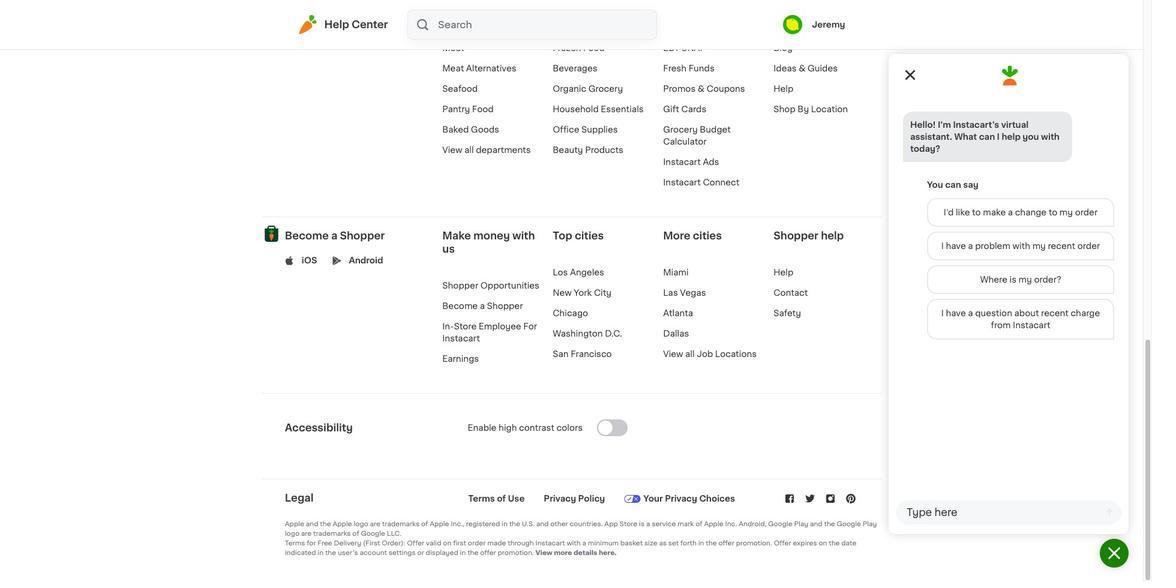 Task type: locate. For each thing, give the bounding box(es) containing it.
help inside the help center link
[[324, 20, 349, 29]]

fresh produce
[[442, 3, 503, 12]]

0 vertical spatial grocery
[[588, 85, 623, 93]]

2 vertical spatial my
[[1019, 275, 1032, 284]]

instacart
[[663, 24, 701, 32], [663, 158, 701, 166], [663, 178, 701, 187], [1013, 321, 1050, 329], [442, 334, 480, 343], [535, 540, 565, 547]]

offer up or at the left bottom
[[407, 540, 424, 547]]

1 vertical spatial grocery
[[663, 126, 698, 134]]

1 meat from the top
[[442, 44, 464, 52]]

logo up (first
[[354, 521, 368, 528]]

0 horizontal spatial trademarks
[[313, 531, 351, 537]]

all for job
[[685, 350, 695, 358]]

problem
[[975, 242, 1010, 250]]

chicago link
[[553, 309, 588, 318]]

food for frozen food
[[583, 44, 605, 52]]

0 horizontal spatial my
[[1019, 275, 1032, 284]]

baked
[[442, 126, 469, 134]]

on
[[443, 540, 451, 547], [819, 540, 827, 547]]

& down funds
[[698, 85, 704, 93]]

fresh for fresh funds
[[663, 64, 687, 73]]

apple left inc.
[[704, 521, 723, 528]]

Search search field
[[437, 10, 656, 39]]

and right u.s.
[[536, 521, 549, 528]]

help for help center
[[324, 20, 349, 29]]

0 horizontal spatial products
[[467, 24, 505, 32]]

0 horizontal spatial and
[[306, 521, 318, 528]]

1 horizontal spatial privacy
[[665, 495, 697, 503]]

promotion. down android,
[[736, 540, 772, 547]]

change
[[1015, 208, 1047, 217]]

0 vertical spatial is
[[1010, 275, 1016, 284]]

charge
[[1071, 309, 1100, 317]]

grocery
[[588, 85, 623, 93], [663, 126, 698, 134]]

dallas link
[[663, 330, 689, 338]]

recent right about
[[1041, 309, 1069, 317]]

help for second help link
[[774, 268, 793, 277]]

1 horizontal spatial can
[[979, 133, 995, 141]]

1 horizontal spatial products
[[585, 146, 623, 154]]

4 apple from the left
[[704, 521, 723, 528]]

have inside i have a problem with my recent order button
[[946, 242, 966, 250]]

view for view all job locations
[[663, 350, 683, 358]]

on up the displayed
[[443, 540, 451, 547]]

google up (first
[[361, 531, 385, 537]]

0 vertical spatial promotion.
[[736, 540, 772, 547]]

i have a question about recent charge from instacart
[[941, 309, 1100, 329]]

to right "change"
[[1049, 208, 1057, 217]]

become up 'ios' link
[[285, 231, 329, 241]]

1 vertical spatial order
[[1077, 242, 1100, 250]]

0 horizontal spatial on
[[443, 540, 451, 547]]

1 vertical spatial help
[[774, 85, 793, 93]]

become up in-
[[442, 302, 478, 310]]

1 privacy from the left
[[544, 495, 576, 503]]

meat down the dairy
[[442, 44, 464, 52]]

can down "instacart's"
[[979, 133, 995, 141]]

office supplies
[[553, 126, 618, 134]]

2 apple from the left
[[333, 521, 352, 528]]

meat down meat 'link'
[[442, 64, 464, 73]]

1 and from the left
[[306, 521, 318, 528]]

& for ideas
[[799, 64, 805, 73]]

can
[[979, 133, 995, 141], [945, 181, 961, 189]]

instacart inside i have a question about recent charge from instacart
[[1013, 321, 1050, 329]]

meat alternatives link
[[442, 64, 516, 73]]

a down shopper opportunities link
[[480, 302, 485, 310]]

baked goods link
[[442, 126, 499, 134]]

0 horizontal spatial store
[[454, 322, 477, 331]]

0 vertical spatial terms
[[468, 495, 495, 503]]

date
[[841, 540, 856, 547]]

to
[[972, 208, 981, 217], [1049, 208, 1057, 217]]

shopper up become a shopper link
[[442, 282, 478, 290]]

details
[[574, 550, 597, 556]]

fresh up the dairy
[[442, 3, 466, 12]]

grocery budget calculator link
[[663, 126, 731, 146]]

fresh for fresh produce
[[442, 3, 466, 12]]

become a shopper down shopper opportunities link
[[442, 302, 523, 310]]

terms up registered
[[468, 495, 495, 503]]

0 horizontal spatial &
[[698, 85, 704, 93]]

1 horizontal spatial to
[[1049, 208, 1057, 217]]

become
[[285, 231, 329, 241], [442, 302, 478, 310]]

0 vertical spatial i
[[997, 133, 1000, 141]]

2 horizontal spatial view
[[663, 350, 683, 358]]

terms inside 'apple and the apple logo are trademarks of apple inc., registered in the u.s. and other countries. app store is a service mark of apple inc. android, google play and the google play logo are trademarks of google llc. terms for free delivery (first order): offer valid on first order made through instacart with a minimum basket size as set forth in the offer promotion. offer expires on the date indicated in the user's account settings or displayed in the offer promotion.'
[[285, 540, 305, 547]]

view down dallas link
[[663, 350, 683, 358]]

grocery inside the grocery budget calculator
[[663, 126, 698, 134]]

the
[[320, 521, 331, 528], [509, 521, 520, 528], [824, 521, 835, 528], [706, 540, 717, 547], [829, 540, 840, 547], [325, 550, 336, 556], [467, 550, 478, 556]]

you
[[1023, 133, 1039, 141]]

help for 2nd help link from the bottom of the page
[[774, 85, 793, 93]]

i inside i have a question about recent charge from instacart
[[941, 309, 944, 317]]

all down the baked goods
[[464, 146, 474, 154]]

0 vertical spatial help
[[324, 20, 349, 29]]

alcohol link
[[553, 3, 584, 12]]

frozen food
[[553, 44, 605, 52]]

google up date
[[837, 521, 861, 528]]

have for i have a question about recent charge from instacart
[[946, 309, 966, 317]]

are up (first
[[370, 521, 380, 528]]

1 on from the left
[[443, 540, 451, 547]]

is inside button
[[1010, 275, 1016, 284]]

cities right more
[[693, 231, 722, 241]]

beauty products link
[[553, 146, 623, 154]]

instacart's
[[953, 121, 999, 129]]

of up delivery
[[352, 531, 359, 537]]

0 vertical spatial view
[[442, 146, 462, 154]]

all
[[464, 146, 474, 154], [685, 350, 695, 358]]

0 horizontal spatial play
[[794, 521, 808, 528]]

1 vertical spatial have
[[946, 309, 966, 317]]

1 vertical spatial recent
[[1041, 309, 1069, 317]]

view all departments link
[[442, 146, 531, 154]]

food up goods
[[472, 105, 494, 114]]

fresh down ebt
[[663, 64, 687, 73]]

1 have from the top
[[946, 242, 966, 250]]

1 vertical spatial store
[[620, 521, 637, 528]]

store
[[454, 322, 477, 331], [620, 521, 637, 528]]

with right the money
[[512, 231, 535, 241]]

0 vertical spatial have
[[946, 242, 966, 250]]

the left u.s.
[[509, 521, 520, 528]]

view down baked
[[442, 146, 462, 154]]

i have a question about recent charge from instacart button
[[927, 299, 1114, 340]]

is up size
[[639, 521, 644, 528]]

offer down made
[[480, 550, 496, 556]]

0 vertical spatial &
[[799, 64, 805, 73]]

& right ideas
[[799, 64, 805, 73]]

1 horizontal spatial are
[[370, 521, 380, 528]]

2 on from the left
[[819, 540, 827, 547]]

0 vertical spatial store
[[454, 322, 477, 331]]

1 play from the left
[[794, 521, 808, 528]]

0 vertical spatial meat
[[442, 44, 464, 52]]

recent up order?
[[1048, 242, 1075, 250]]

0 horizontal spatial all
[[464, 146, 474, 154]]

2 vertical spatial view
[[536, 550, 552, 556]]

2 play from the left
[[863, 521, 877, 528]]

policy
[[578, 495, 605, 503]]

job
[[697, 350, 713, 358]]

1 horizontal spatial become
[[442, 302, 478, 310]]

1 horizontal spatial grocery
[[663, 126, 698, 134]]

in right the forth
[[698, 540, 704, 547]]

1 horizontal spatial fresh
[[663, 64, 687, 73]]

of right mark
[[696, 521, 702, 528]]

dialog
[[889, 54, 1129, 534]]

are up for
[[301, 531, 312, 537]]

store inside 'apple and the apple logo are trademarks of apple inc., registered in the u.s. and other countries. app store is a service mark of apple inc. android, google play and the google play logo are trademarks of google llc. terms for free delivery (first order): offer valid on first order made through instacart with a minimum basket size as set forth in the offer promotion. offer expires on the date indicated in the user's account settings or displayed in the offer promotion.'
[[620, 521, 637, 528]]

0 horizontal spatial help
[[821, 231, 844, 241]]

view left more at the left of the page
[[536, 550, 552, 556]]

san francisco link
[[553, 350, 612, 358]]

other
[[550, 521, 568, 528]]

i'd like to make a change to my order button
[[927, 198, 1114, 227]]

2 to from the left
[[1049, 208, 1057, 217]]

1 horizontal spatial promotion.
[[736, 540, 772, 547]]

help link up shop
[[774, 85, 793, 93]]

location
[[811, 105, 848, 114]]

1 horizontal spatial google
[[768, 521, 792, 528]]

is
[[1010, 275, 1016, 284], [639, 521, 644, 528]]

view for view more details here.
[[536, 550, 552, 556]]

have down like in the top right of the page
[[946, 242, 966, 250]]

1 vertical spatial food
[[472, 105, 494, 114]]

grocery up household essentials
[[588, 85, 623, 93]]

is right where at the top
[[1010, 275, 1016, 284]]

instacart ads
[[663, 158, 719, 166]]

ios
[[302, 256, 317, 265]]

my right "change"
[[1060, 208, 1073, 217]]

products down produce
[[467, 24, 505, 32]]

with right you
[[1041, 133, 1060, 141]]

fresh
[[442, 3, 466, 12], [663, 64, 687, 73]]

with inside button
[[1012, 242, 1030, 250]]

0 horizontal spatial to
[[972, 208, 981, 217]]

0 horizontal spatial privacy
[[544, 495, 576, 503]]

pinterest image
[[845, 493, 857, 505]]

0 vertical spatial help
[[1002, 133, 1021, 141]]

0 vertical spatial can
[[979, 133, 995, 141]]

account
[[360, 550, 387, 556]]

1 vertical spatial is
[[639, 521, 644, 528]]

1 vertical spatial help
[[821, 231, 844, 241]]

instacart down about
[[1013, 321, 1050, 329]]

1 horizontal spatial on
[[819, 540, 827, 547]]

0 vertical spatial help link
[[774, 85, 793, 93]]

promotion. down through
[[498, 550, 534, 556]]

jeremy link
[[783, 15, 845, 34]]

of up valid
[[421, 521, 428, 528]]

can inside hello! i'm instacart's virtual assistant. what can i help you with today?
[[979, 133, 995, 141]]

2 have from the top
[[946, 309, 966, 317]]

offer down inc.
[[718, 540, 734, 547]]

seafood
[[442, 85, 478, 93]]

help up contact
[[774, 268, 793, 277]]

1 vertical spatial all
[[685, 350, 695, 358]]

1 vertical spatial view
[[663, 350, 683, 358]]

enable high contrast colors
[[468, 424, 583, 432]]

help right instacart icon
[[324, 20, 349, 29]]

help up shop
[[774, 85, 793, 93]]

my down "change"
[[1032, 242, 1046, 250]]

accessibility
[[285, 423, 353, 433]]

your
[[643, 495, 663, 503]]

0 horizontal spatial promotion.
[[498, 550, 534, 556]]

store right "app"
[[620, 521, 637, 528]]

1 horizontal spatial is
[[1010, 275, 1016, 284]]

1 horizontal spatial cities
[[693, 231, 722, 241]]

1 horizontal spatial play
[[863, 521, 877, 528]]

1 vertical spatial my
[[1032, 242, 1046, 250]]

grocery up calculator
[[663, 126, 698, 134]]

instacart connect link
[[663, 178, 739, 187]]

all for departments
[[464, 146, 474, 154]]

i down i'd
[[941, 242, 944, 250]]

with inside make money with us
[[512, 231, 535, 241]]

promos & coupons
[[663, 85, 745, 93]]

food right frozen
[[583, 44, 605, 52]]

1 vertical spatial promotion.
[[498, 550, 534, 556]]

0 vertical spatial fresh
[[442, 3, 466, 12]]

2 vertical spatial i
[[941, 309, 944, 317]]

can left say
[[945, 181, 961, 189]]

hello!
[[910, 121, 936, 129]]

privacy up other
[[544, 495, 576, 503]]

0 horizontal spatial grocery
[[588, 85, 623, 93]]

shopper help
[[774, 231, 844, 241]]

1 help link from the top
[[774, 85, 793, 93]]

ebt
[[663, 44, 680, 52]]

2 horizontal spatial and
[[810, 521, 822, 528]]

1 to from the left
[[972, 208, 981, 217]]

trademarks up llc.
[[382, 521, 420, 528]]

a left question on the right bottom of page
[[968, 309, 973, 317]]

1 horizontal spatial view
[[536, 550, 552, 556]]

1 vertical spatial &
[[698, 85, 704, 93]]

0 horizontal spatial offer
[[407, 540, 424, 547]]

you can say
[[927, 181, 978, 189]]

1 horizontal spatial &
[[799, 64, 805, 73]]

miami link
[[663, 268, 689, 277]]

1 vertical spatial i
[[941, 242, 944, 250]]

in
[[502, 521, 508, 528], [698, 540, 704, 547], [318, 550, 323, 556], [460, 550, 466, 556]]

i down "instacart's"
[[997, 133, 1000, 141]]

my left order?
[[1019, 275, 1032, 284]]

0 vertical spatial logo
[[354, 521, 368, 528]]

0 vertical spatial food
[[583, 44, 605, 52]]

help center link
[[298, 15, 388, 34]]

1 vertical spatial terms
[[285, 540, 305, 547]]

have inside i have a question about recent charge from instacart
[[946, 309, 966, 317]]

products down supplies
[[585, 146, 623, 154]]

store down become a shopper link
[[454, 322, 477, 331]]

ads
[[703, 158, 719, 166]]

inc.,
[[451, 521, 464, 528]]

1 horizontal spatial help
[[1002, 133, 1021, 141]]

gift
[[663, 105, 679, 114]]

blog
[[774, 44, 793, 52]]

organic grocery
[[553, 85, 623, 93]]

1 horizontal spatial offer
[[774, 540, 791, 547]]

1 cities from the left
[[575, 231, 604, 241]]

all left job
[[685, 350, 695, 358]]

order):
[[382, 540, 405, 547]]

your privacy choices link
[[624, 493, 735, 505]]

i have a problem with my recent order
[[941, 242, 1100, 250]]

0 vertical spatial products
[[467, 24, 505, 32]]

privacy up mark
[[665, 495, 697, 503]]

instacart image
[[998, 64, 1022, 88]]

0 horizontal spatial terms
[[285, 540, 305, 547]]

city
[[594, 289, 611, 297]]

0 horizontal spatial can
[[945, 181, 961, 189]]

apple down legal
[[285, 521, 304, 528]]

frozen
[[553, 44, 581, 52]]

help
[[324, 20, 349, 29], [774, 85, 793, 93], [774, 268, 793, 277]]

logo up the indicated
[[285, 531, 299, 537]]

0 horizontal spatial food
[[472, 105, 494, 114]]

1 vertical spatial are
[[301, 531, 312, 537]]

offer left "expires"
[[774, 540, 791, 547]]

2 cities from the left
[[693, 231, 722, 241]]

departments
[[476, 146, 531, 154]]

2 meat from the top
[[442, 64, 464, 73]]

0 horizontal spatial fresh
[[442, 3, 466, 12]]

washington d.c.
[[553, 330, 622, 338]]

apple up delivery
[[333, 521, 352, 528]]

2 vertical spatial help
[[774, 268, 793, 277]]

0 vertical spatial all
[[464, 146, 474, 154]]

safety link
[[774, 309, 801, 318]]

to right like in the top right of the page
[[972, 208, 981, 217]]

top cities
[[553, 231, 604, 241]]

and up "expires"
[[810, 521, 822, 528]]

1 horizontal spatial all
[[685, 350, 695, 358]]

new york city link
[[553, 289, 611, 297]]

&
[[799, 64, 805, 73], [698, 85, 704, 93]]

shop by location
[[774, 105, 848, 114]]

1 vertical spatial fresh
[[663, 64, 687, 73]]

0 horizontal spatial logo
[[285, 531, 299, 537]]

cities for more cities
[[693, 231, 722, 241]]

2 horizontal spatial my
[[1060, 208, 1073, 217]]

1 horizontal spatial food
[[583, 44, 605, 52]]

terms up the indicated
[[285, 540, 305, 547]]

help link up contact
[[774, 268, 793, 277]]

user avatar image
[[783, 15, 802, 34]]

become a shopper up android play store logo
[[285, 231, 385, 241]]

cities right top
[[575, 231, 604, 241]]

the down registered
[[467, 550, 478, 556]]

1 horizontal spatial store
[[620, 521, 637, 528]]

miami
[[663, 268, 689, 277]]

1 vertical spatial meat
[[442, 64, 464, 73]]

google down the "facebook" icon
[[768, 521, 792, 528]]

1 horizontal spatial trademarks
[[382, 521, 420, 528]]

android
[[349, 256, 383, 265]]

become a shopper link
[[442, 302, 523, 310]]

play
[[794, 521, 808, 528], [863, 521, 877, 528]]

logo
[[354, 521, 368, 528], [285, 531, 299, 537]]

1 vertical spatial offer
[[480, 550, 496, 556]]

where is my order?
[[980, 275, 1061, 284]]

view all job locations link
[[663, 350, 757, 358]]

for
[[523, 322, 537, 331]]

privacy policy
[[544, 495, 605, 503]]

0 vertical spatial become
[[285, 231, 329, 241]]

the up free
[[320, 521, 331, 528]]



Task type: describe. For each thing, give the bounding box(es) containing it.
baked goods
[[442, 126, 499, 134]]

shopper up contact "link"
[[774, 231, 818, 241]]

more cities
[[663, 231, 722, 241]]

basket
[[620, 540, 643, 547]]

from
[[991, 321, 1011, 329]]

press link
[[774, 3, 797, 12]]

store inside in-store employee for instacart
[[454, 322, 477, 331]]

1 horizontal spatial offer
[[718, 540, 734, 547]]

1 horizontal spatial terms
[[468, 495, 495, 503]]

frozen food link
[[553, 44, 605, 52]]

a up android play store logo
[[331, 231, 337, 241]]

1 vertical spatial become a shopper
[[442, 302, 523, 310]]

i'd
[[944, 208, 954, 217]]

instacart down calculator
[[663, 158, 701, 166]]

the right the forth
[[706, 540, 717, 547]]

business
[[703, 24, 741, 32]]

0 vertical spatial recent
[[1048, 242, 1075, 250]]

3 and from the left
[[810, 521, 822, 528]]

i'm
[[938, 121, 951, 129]]

0 vertical spatial are
[[370, 521, 380, 528]]

ios link
[[302, 255, 317, 267]]

registered
[[466, 521, 500, 528]]

ideas & guides
[[774, 64, 838, 73]]

instacart business link
[[663, 24, 741, 32]]

contact link
[[774, 289, 808, 297]]

order inside 'apple and the apple logo are trademarks of apple inc., registered in the u.s. and other countries. app store is a service mark of apple inc. android, google play and the google play logo are trademarks of google llc. terms for free delivery (first order): offer valid on first order made through instacart with a minimum basket size as set forth in the offer promotion. offer expires on the date indicated in the user's account settings or displayed in the offer promotion.'
[[468, 540, 486, 547]]

0 horizontal spatial google
[[361, 531, 385, 537]]

1 vertical spatial become
[[442, 302, 478, 310]]

use
[[508, 495, 525, 503]]

free
[[318, 540, 332, 547]]

1 horizontal spatial my
[[1032, 242, 1046, 250]]

fresh funds
[[663, 64, 715, 73]]

have for i have a problem with my recent order
[[946, 242, 966, 250]]

by
[[798, 105, 809, 114]]

pantry
[[442, 105, 470, 114]]

what
[[954, 133, 977, 141]]

assistant.
[[910, 133, 952, 141]]

instacart image
[[298, 15, 317, 34]]

twitter image
[[804, 493, 816, 505]]

displayed
[[426, 550, 458, 556]]

1 apple from the left
[[285, 521, 304, 528]]

size
[[644, 540, 657, 547]]

a right make
[[1008, 208, 1013, 217]]

view for view all departments
[[442, 146, 462, 154]]

1 vertical spatial can
[[945, 181, 961, 189]]

us
[[442, 244, 455, 254]]

2 horizontal spatial google
[[837, 521, 861, 528]]

i for problem
[[941, 242, 944, 250]]

d.c.
[[605, 330, 622, 338]]

0 vertical spatial my
[[1060, 208, 1073, 217]]

new
[[553, 289, 572, 297]]

android,
[[739, 521, 766, 528]]

virtual
[[1001, 121, 1029, 129]]

employee
[[479, 322, 521, 331]]

top
[[553, 231, 572, 241]]

colors
[[557, 424, 583, 432]]

beverages link
[[553, 64, 597, 73]]

guides
[[808, 64, 838, 73]]

0 horizontal spatial become a shopper
[[285, 231, 385, 241]]

coupons
[[707, 85, 745, 93]]

beverages
[[553, 64, 597, 73]]

shop by location link
[[774, 105, 848, 114]]

the left date
[[829, 540, 840, 547]]

2 offer from the left
[[774, 540, 791, 547]]

recent inside i have a question about recent charge from instacart
[[1041, 309, 1069, 317]]

made
[[487, 540, 506, 547]]

1 offer from the left
[[407, 540, 424, 547]]

atlanta
[[663, 309, 693, 318]]

a inside i have a question about recent charge from instacart
[[968, 309, 973, 317]]

i inside hello! i'm instacart's virtual assistant. what can i help you with today?
[[997, 133, 1000, 141]]

products for beauty products
[[585, 146, 623, 154]]

today?
[[910, 145, 940, 153]]

question
[[975, 309, 1012, 317]]

careers
[[774, 24, 807, 32]]

los
[[553, 268, 568, 277]]

ebt snap link
[[663, 44, 706, 52]]

with inside hello! i'm instacart's virtual assistant. what can i help you with today?
[[1041, 133, 1060, 141]]

the down free
[[325, 550, 336, 556]]

new york city
[[553, 289, 611, 297]]

about
[[1014, 309, 1039, 317]]

vegas
[[680, 289, 706, 297]]

order?
[[1034, 275, 1061, 284]]

dairy products
[[442, 24, 505, 32]]

of left use at left
[[497, 495, 506, 503]]

connect
[[703, 178, 739, 187]]

dialog containing hello! i'm instacart's virtual assistant. what can i help you with today?
[[889, 54, 1129, 534]]

& for promos
[[698, 85, 704, 93]]

a left the service
[[646, 521, 650, 528]]

help inside hello! i'm instacart's virtual assistant. what can i help you with today?
[[1002, 133, 1021, 141]]

valid
[[426, 540, 441, 547]]

the down instagram image
[[824, 521, 835, 528]]

meat link
[[442, 44, 464, 52]]

las vegas link
[[663, 289, 706, 297]]

2 and from the left
[[536, 521, 549, 528]]

dairy
[[442, 24, 465, 32]]

through
[[508, 540, 534, 547]]

meat for meat alternatives
[[442, 64, 464, 73]]

2 privacy from the left
[[665, 495, 697, 503]]

cities for top cities
[[575, 231, 604, 241]]

say
[[963, 181, 978, 189]]

a up details
[[582, 540, 586, 547]]

instacart down instacart+
[[663, 24, 701, 32]]

choices
[[699, 495, 735, 503]]

york
[[574, 289, 592, 297]]

food for pantry food
[[472, 105, 494, 114]]

user's
[[338, 550, 358, 556]]

in up made
[[502, 521, 508, 528]]

delivery
[[334, 540, 361, 547]]

washington d.c. link
[[553, 330, 622, 338]]

3 apple from the left
[[430, 521, 449, 528]]

2 help link from the top
[[774, 268, 793, 277]]

in down first
[[460, 550, 466, 556]]

products for dairy products
[[467, 24, 505, 32]]

0 vertical spatial trademarks
[[382, 521, 420, 528]]

expires
[[793, 540, 817, 547]]

san francisco
[[553, 350, 612, 358]]

shopper opportunities link
[[442, 282, 539, 290]]

instacart inside in-store employee for instacart
[[442, 334, 480, 343]]

with inside 'apple and the apple logo are trademarks of apple inc., registered in the u.s. and other countries. app store is a service mark of apple inc. android, google play and the google play logo are trademarks of google llc. terms for free delivery (first order): offer valid on first order made through instacart with a minimum basket size as set forth in the offer promotion. offer expires on the date indicated in the user's account settings or displayed in the offer promotion.'
[[567, 540, 581, 547]]

instacart shopper app logo image
[[261, 224, 281, 244]]

in-store employee for instacart
[[442, 322, 537, 343]]

atlanta link
[[663, 309, 693, 318]]

beauty
[[553, 146, 583, 154]]

settings
[[389, 550, 416, 556]]

a left problem
[[968, 242, 973, 250]]

indicated
[[285, 550, 316, 556]]

household essentials link
[[553, 105, 644, 114]]

ideas
[[774, 64, 797, 73]]

supplies
[[581, 126, 618, 134]]

android play store logo image
[[332, 256, 341, 265]]

san
[[553, 350, 569, 358]]

gift cards link
[[663, 105, 706, 114]]

instacart inside 'apple and the apple logo are trademarks of apple inc., registered in the u.s. and other countries. app store is a service mark of apple inc. android, google play and the google play logo are trademarks of google llc. terms for free delivery (first order): offer valid on first order made through instacart with a minimum basket size as set forth in the offer promotion. offer expires on the date indicated in the user's account settings or displayed in the offer promotion.'
[[535, 540, 565, 547]]

0 vertical spatial order
[[1075, 208, 1098, 217]]

shopper up android link
[[340, 231, 385, 241]]

instagram image
[[824, 493, 836, 505]]

ios app store logo image
[[285, 256, 294, 265]]

pantry food link
[[442, 105, 494, 114]]

facebook image
[[783, 493, 795, 505]]

as
[[659, 540, 667, 547]]

in down free
[[318, 550, 323, 556]]

legal
[[285, 493, 314, 503]]

0 horizontal spatial are
[[301, 531, 312, 537]]

is inside 'apple and the apple logo are trademarks of apple inc., registered in the u.s. and other countries. app store is a service mark of apple inc. android, google play and the google play logo are trademarks of google llc. terms for free delivery (first order): offer valid on first order made through instacart with a minimum basket size as set forth in the offer promotion. offer expires on the date indicated in the user's account settings or displayed in the offer promotion.'
[[639, 521, 644, 528]]

alcohol
[[553, 3, 584, 12]]

0 horizontal spatial offer
[[480, 550, 496, 556]]

i have a problem with my recent order button
[[927, 232, 1114, 260]]

goods
[[471, 126, 499, 134]]

hello! i'm instacart's virtual assistant. what can i help you with today?
[[910, 121, 1060, 153]]

angeles
[[570, 268, 604, 277]]

meat for meat 'link'
[[442, 44, 464, 52]]

i for question
[[941, 309, 944, 317]]

instacart down instacart ads
[[663, 178, 701, 187]]

Type here field
[[896, 500, 1121, 524]]

0 horizontal spatial become
[[285, 231, 329, 241]]

shopper up employee
[[487, 302, 523, 310]]



Task type: vqa. For each thing, say whether or not it's contained in the screenshot.
Meat LINK
yes



